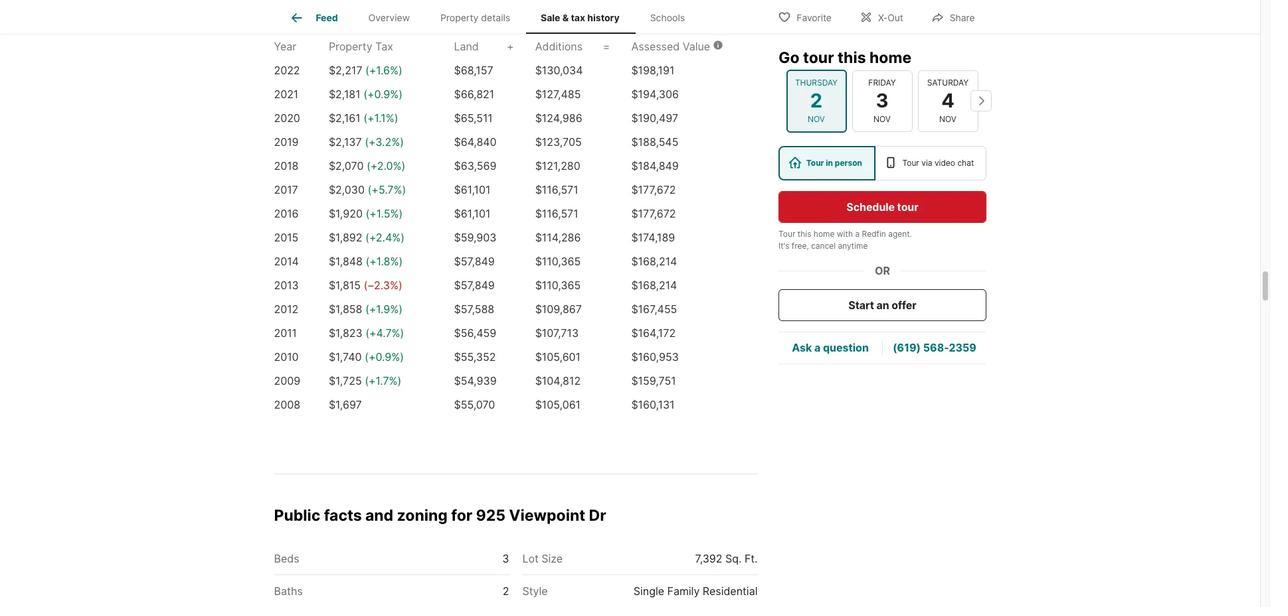 Task type: locate. For each thing, give the bounding box(es) containing it.
0 vertical spatial property
[[440, 12, 479, 23]]

cancel
[[811, 240, 835, 250]]

1 $61,101 from the top
[[454, 183, 490, 197]]

1 $57,849 from the top
[[454, 255, 495, 268]]

home up cancel on the right top of the page
[[813, 229, 834, 238]]

tour left the via
[[902, 157, 919, 167]]

tab
[[277, 0, 516, 20], [516, 0, 755, 20]]

$116,571
[[535, 183, 578, 197], [535, 207, 578, 221]]

$177,672 down $184,849
[[631, 183, 676, 197]]

nov
[[808, 114, 825, 124], [874, 114, 891, 124], [939, 114, 956, 124]]

year
[[274, 40, 296, 53]]

1 horizontal spatial property
[[440, 12, 479, 23]]

(+2.4%)
[[365, 231, 405, 244]]

$104,812
[[535, 375, 581, 388]]

$190,497
[[631, 112, 678, 125]]

x-out
[[878, 12, 903, 23]]

tour up agent.
[[897, 200, 918, 213]]

1 vertical spatial $110,365
[[535, 279, 581, 292]]

0 vertical spatial $168,214
[[631, 255, 677, 268]]

schools
[[650, 12, 685, 23]]

2 $57,849 from the top
[[454, 279, 495, 292]]

1 horizontal spatial this
[[837, 48, 866, 66]]

1 tab from the left
[[277, 0, 516, 20]]

1 horizontal spatial nov
[[874, 114, 891, 124]]

1 horizontal spatial 3
[[876, 89, 888, 112]]

0 vertical spatial 2
[[810, 89, 822, 112]]

0 vertical spatial 3
[[876, 89, 888, 112]]

$2,030 (+5.7%)
[[329, 183, 406, 197]]

$55,070
[[454, 399, 495, 412]]

tour via video chat
[[902, 157, 974, 167]]

1 $116,571 from the top
[[535, 183, 578, 197]]

1 $168,214 from the top
[[631, 255, 677, 268]]

go
[[778, 48, 799, 66]]

nov inside thursday 2 nov
[[808, 114, 825, 124]]

tab up the 'assessed'
[[516, 0, 755, 20]]

(+1.9%)
[[365, 303, 403, 316]]

tour in person option
[[778, 145, 875, 180]]

property for property tax
[[329, 40, 372, 53]]

$1,920
[[329, 207, 363, 221]]

(+2.0%)
[[367, 159, 405, 173]]

property inside property details tab
[[440, 12, 479, 23]]

2019
[[274, 136, 299, 149]]

this
[[837, 48, 866, 66], [797, 229, 811, 238]]

0 horizontal spatial property
[[329, 40, 372, 53]]

0 horizontal spatial a
[[814, 341, 820, 354]]

property for property details
[[440, 12, 479, 23]]

$1,823
[[329, 327, 362, 340]]

0 vertical spatial tour
[[803, 48, 834, 66]]

$57,588
[[454, 303, 494, 316]]

tab up the tax
[[277, 0, 516, 20]]

2013
[[274, 279, 299, 292]]

size
[[542, 553, 563, 566]]

2 horizontal spatial tour
[[902, 157, 919, 167]]

1 vertical spatial $61,101
[[454, 207, 490, 221]]

$110,365 up $109,867
[[535, 279, 581, 292]]

0 vertical spatial $116,571
[[535, 183, 578, 197]]

1 vertical spatial (+0.9%)
[[365, 351, 404, 364]]

$68,157
[[454, 64, 493, 77]]

$2,070
[[329, 159, 364, 173]]

this inside tour this home with a redfin agent. it's free, cancel anytime
[[797, 229, 811, 238]]

0 vertical spatial $110,365
[[535, 255, 581, 268]]

tour inside button
[[897, 200, 918, 213]]

1 vertical spatial home
[[813, 229, 834, 238]]

925
[[476, 507, 505, 525]]

0 horizontal spatial tour
[[778, 229, 795, 238]]

this up thursday
[[837, 48, 866, 66]]

nov for 4
[[939, 114, 956, 124]]

1 vertical spatial $116,571
[[535, 207, 578, 221]]

1 horizontal spatial tour
[[806, 157, 824, 167]]

$2,217
[[329, 64, 362, 77]]

1 horizontal spatial 2
[[810, 89, 822, 112]]

1 horizontal spatial tour
[[897, 200, 918, 213]]

schedule tour
[[846, 200, 918, 213]]

tour
[[803, 48, 834, 66], [897, 200, 918, 213]]

$116,571 up $114,286
[[535, 207, 578, 221]]

public facts and zoning for 925 viewpoint dr
[[274, 507, 606, 525]]

a right the with
[[855, 229, 859, 238]]

0 vertical spatial a
[[855, 229, 859, 238]]

0 horizontal spatial tour
[[803, 48, 834, 66]]

next image
[[970, 90, 991, 112]]

home up "friday"
[[869, 48, 911, 66]]

1 vertical spatial 2
[[503, 585, 509, 598]]

2016
[[274, 207, 299, 221]]

sale
[[541, 12, 560, 23]]

tab list
[[274, 0, 711, 34], [274, 0, 758, 23]]

$59,903
[[454, 231, 497, 244]]

sq.
[[725, 553, 742, 566]]

$110,365
[[535, 255, 581, 268], [535, 279, 581, 292]]

$127,485
[[535, 88, 581, 101]]

nov for 3
[[874, 114, 891, 124]]

$57,849 down $59,903
[[454, 255, 495, 268]]

thursday 2 nov
[[795, 78, 838, 124]]

=
[[603, 40, 610, 53]]

this up the free,
[[797, 229, 811, 238]]

1 vertical spatial 3
[[502, 553, 509, 566]]

2 $110,365 from the top
[[535, 279, 581, 292]]

via
[[921, 157, 932, 167]]

None button
[[786, 70, 847, 132], [852, 70, 912, 132], [918, 70, 978, 132], [786, 70, 847, 132], [852, 70, 912, 132], [918, 70, 978, 132]]

(+0.9%) for $1,740 (+0.9%)
[[365, 351, 404, 364]]

0 horizontal spatial this
[[797, 229, 811, 238]]

tour left in
[[806, 157, 824, 167]]

$177,672 up $174,189
[[631, 207, 676, 221]]

3
[[876, 89, 888, 112], [502, 553, 509, 566]]

0 horizontal spatial 3
[[502, 553, 509, 566]]

2 $116,571 from the top
[[535, 207, 578, 221]]

2 left style
[[503, 585, 509, 598]]

history
[[587, 12, 620, 23]]

nov down 4
[[939, 114, 956, 124]]

tour up it's
[[778, 229, 795, 238]]

2 $61,101 from the top
[[454, 207, 490, 221]]

$184,849
[[631, 159, 679, 173]]

$57,849 for $1,848 (+1.8%)
[[454, 255, 495, 268]]

$110,365 for (−2.3%)
[[535, 279, 581, 292]]

sale & tax history
[[541, 12, 620, 23]]

facts
[[324, 507, 362, 525]]

0 horizontal spatial home
[[813, 229, 834, 238]]

assessed
[[631, 40, 680, 53]]

$116,571 down $121,280
[[535, 183, 578, 197]]

nov inside saturday 4 nov
[[939, 114, 956, 124]]

go tour this home
[[778, 48, 911, 66]]

3 left lot
[[502, 553, 509, 566]]

$116,571 for (+5.7%)
[[535, 183, 578, 197]]

1 horizontal spatial a
[[855, 229, 859, 238]]

0 vertical spatial (+0.9%)
[[363, 88, 403, 101]]

property up land on the top
[[440, 12, 479, 23]]

2 down thursday
[[810, 89, 822, 112]]

nov inside friday 3 nov
[[874, 114, 891, 124]]

$168,214 down $174,189
[[631, 255, 677, 268]]

1 vertical spatial $168,214
[[631, 279, 677, 292]]

2022
[[274, 64, 300, 77]]

saturday 4 nov
[[927, 78, 969, 124]]

0 vertical spatial $177,672
[[631, 183, 676, 197]]

1 vertical spatial property
[[329, 40, 372, 53]]

out
[[888, 12, 903, 23]]

residential
[[703, 585, 758, 598]]

$57,849 up $57,588 at left
[[454, 279, 495, 292]]

2
[[810, 89, 822, 112], [503, 585, 509, 598]]

list box containing tour in person
[[778, 145, 986, 180]]

0 vertical spatial this
[[837, 48, 866, 66]]

$159,751
[[631, 375, 676, 388]]

$160,953
[[631, 351, 679, 364]]

2 nov from the left
[[874, 114, 891, 124]]

a
[[855, 229, 859, 238], [814, 341, 820, 354]]

2010
[[274, 351, 299, 364]]

1 vertical spatial $177,672
[[631, 207, 676, 221]]

1 vertical spatial tour
[[897, 200, 918, 213]]

overview tab
[[353, 2, 425, 34]]

$61,101 for $1,920 (+1.5%)
[[454, 207, 490, 221]]

0 horizontal spatial 2
[[503, 585, 509, 598]]

$2,181 (+0.9%)
[[329, 88, 403, 101]]

$110,365 down $114,286
[[535, 255, 581, 268]]

$1,848 (+1.8%)
[[329, 255, 403, 268]]

$61,101 down $63,569
[[454, 183, 490, 197]]

tour for schedule
[[897, 200, 918, 213]]

2017
[[274, 183, 298, 197]]

land
[[454, 40, 479, 53]]

viewpoint
[[509, 507, 585, 525]]

tour up thursday
[[803, 48, 834, 66]]

$188,545
[[631, 136, 678, 149]]

$57,849
[[454, 255, 495, 268], [454, 279, 495, 292]]

a right ask
[[814, 341, 820, 354]]

lot
[[522, 553, 539, 566]]

$116,571 for (+1.5%)
[[535, 207, 578, 221]]

0 horizontal spatial nov
[[808, 114, 825, 124]]

1 vertical spatial a
[[814, 341, 820, 354]]

2021
[[274, 88, 298, 101]]

$61,101 up $59,903
[[454, 207, 490, 221]]

list box
[[778, 145, 986, 180]]

nov down "friday"
[[874, 114, 891, 124]]

start an offer
[[848, 298, 916, 312]]

3 inside friday 3 nov
[[876, 89, 888, 112]]

1 nov from the left
[[808, 114, 825, 124]]

friday
[[868, 78, 896, 88]]

$64,840
[[454, 136, 497, 149]]

2 horizontal spatial nov
[[939, 114, 956, 124]]

0 vertical spatial $57,849
[[454, 255, 495, 268]]

$174,189
[[631, 231, 675, 244]]

$110,365 for (+1.8%)
[[535, 255, 581, 268]]

saturday
[[927, 78, 969, 88]]

(+0.9%) down (+4.7%)
[[365, 351, 404, 364]]

1 vertical spatial this
[[797, 229, 811, 238]]

3 down "friday"
[[876, 89, 888, 112]]

$63,569
[[454, 159, 496, 173]]

1 vertical spatial $57,849
[[454, 279, 495, 292]]

home
[[869, 48, 911, 66], [813, 229, 834, 238]]

nov down thursday
[[808, 114, 825, 124]]

1 $177,672 from the top
[[631, 183, 676, 197]]

start an offer button
[[778, 289, 986, 321]]

2 $177,672 from the top
[[631, 207, 676, 221]]

2012
[[274, 303, 298, 316]]

1 horizontal spatial home
[[869, 48, 911, 66]]

property up $2,217
[[329, 40, 372, 53]]

(+0.9%) down '(+1.6%)'
[[363, 88, 403, 101]]

$1,892
[[329, 231, 362, 244]]

3 nov from the left
[[939, 114, 956, 124]]

tour for go
[[803, 48, 834, 66]]

$168,214 up $167,455
[[631, 279, 677, 292]]

0 vertical spatial $61,101
[[454, 183, 490, 197]]

1 $110,365 from the top
[[535, 255, 581, 268]]

568-
[[923, 341, 949, 354]]

$168,214 for $1,848 (+1.8%)
[[631, 255, 677, 268]]

2 $168,214 from the top
[[631, 279, 677, 292]]



Task type: describe. For each thing, give the bounding box(es) containing it.
$1,725
[[329, 375, 362, 388]]

(+5.7%)
[[368, 183, 406, 197]]

$177,672 for $1,920 (+1.5%)
[[631, 207, 676, 221]]

ask a question
[[792, 341, 868, 354]]

(619) 568-2359
[[892, 341, 976, 354]]

0 vertical spatial home
[[869, 48, 911, 66]]

$56,459
[[454, 327, 496, 340]]

(+0.9%) for $2,181 (+0.9%)
[[363, 88, 403, 101]]

beds
[[274, 553, 299, 566]]

$198,191
[[631, 64, 675, 77]]

tour via video chat option
[[875, 145, 986, 180]]

$2,030
[[329, 183, 365, 197]]

(+3.2%)
[[365, 136, 404, 149]]

4
[[941, 89, 954, 112]]

2015
[[274, 231, 298, 244]]

ask
[[792, 341, 812, 354]]

$1,920 (+1.5%)
[[329, 207, 403, 221]]

redfin
[[862, 229, 886, 238]]

$194,306
[[631, 88, 679, 101]]

$107,713
[[535, 327, 579, 340]]

2008
[[274, 399, 300, 412]]

public
[[274, 507, 320, 525]]

sale & tax history tab
[[525, 2, 635, 34]]

property details tab
[[425, 2, 525, 34]]

$121,280
[[535, 159, 580, 173]]

$130,034
[[535, 64, 583, 77]]

x-out button
[[848, 3, 915, 30]]

$109,867
[[535, 303, 582, 316]]

schools tab
[[635, 2, 700, 34]]

friday 3 nov
[[868, 78, 896, 124]]

baths
[[274, 585, 303, 598]]

$1,815
[[329, 279, 361, 292]]

(+4.7%)
[[365, 327, 404, 340]]

$1,858 (+1.9%)
[[329, 303, 403, 316]]

single family residential
[[634, 585, 758, 598]]

value
[[683, 40, 710, 53]]

feed
[[316, 12, 338, 23]]

favorite
[[797, 12, 832, 23]]

person
[[835, 157, 862, 167]]

share
[[950, 12, 975, 23]]

zoning
[[397, 507, 448, 525]]

$1,725 (+1.7%)
[[329, 375, 401, 388]]

$177,672 for $2,030 (+5.7%)
[[631, 183, 676, 197]]

thursday
[[795, 78, 838, 88]]

nov for 2
[[808, 114, 825, 124]]

$123,705
[[535, 136, 582, 149]]

(+1.8%)
[[366, 255, 403, 268]]

$61,101 for $2,030 (+5.7%)
[[454, 183, 490, 197]]

property tax
[[329, 40, 393, 53]]

property details
[[440, 12, 510, 23]]

2009
[[274, 375, 300, 388]]

anytime
[[838, 240, 867, 250]]

ft.
[[745, 553, 758, 566]]

or
[[874, 264, 890, 277]]

tour inside tour this home with a redfin agent. it's free, cancel anytime
[[778, 229, 795, 238]]

and
[[365, 507, 393, 525]]

2014
[[274, 255, 299, 268]]

$2,070 (+2.0%)
[[329, 159, 405, 173]]

in
[[826, 157, 833, 167]]

2359
[[949, 341, 976, 354]]

tab list containing feed
[[274, 0, 711, 34]]

style
[[522, 585, 548, 598]]

an
[[876, 298, 889, 312]]

for
[[451, 507, 472, 525]]

agent.
[[888, 229, 912, 238]]

+
[[507, 40, 514, 53]]

tour for tour in person
[[806, 157, 824, 167]]

2 tab from the left
[[516, 0, 755, 20]]

schedule tour button
[[778, 191, 986, 223]]

overview
[[368, 12, 410, 23]]

home inside tour this home with a redfin agent. it's free, cancel anytime
[[813, 229, 834, 238]]

lot size
[[522, 553, 563, 566]]

$124,986
[[535, 112, 582, 125]]

$168,214 for $1,815 (−2.3%)
[[631, 279, 677, 292]]

offer
[[891, 298, 916, 312]]

2 inside thursday 2 nov
[[810, 89, 822, 112]]

ask a question link
[[792, 341, 868, 354]]

2018
[[274, 159, 299, 173]]

$105,061
[[535, 399, 581, 412]]

additions
[[535, 40, 583, 53]]

$65,511
[[454, 112, 493, 125]]

free,
[[791, 240, 809, 250]]

family
[[667, 585, 700, 598]]

feed link
[[289, 10, 338, 26]]

7,392
[[695, 553, 722, 566]]

it's
[[778, 240, 789, 250]]

a inside tour this home with a redfin agent. it's free, cancel anytime
[[855, 229, 859, 238]]

tour for tour via video chat
[[902, 157, 919, 167]]

question
[[823, 341, 868, 354]]

$1,858
[[329, 303, 362, 316]]

$1,740
[[329, 351, 362, 364]]

$55,352
[[454, 351, 496, 364]]

(+1.6%)
[[365, 64, 402, 77]]

$57,849 for $1,815 (−2.3%)
[[454, 279, 495, 292]]

$2,161 (+1.1%)
[[329, 112, 398, 125]]

$2,181
[[329, 88, 360, 101]]

2011
[[274, 327, 297, 340]]

$114,286
[[535, 231, 581, 244]]

start
[[848, 298, 874, 312]]

$2,217 (+1.6%)
[[329, 64, 402, 77]]

favorite button
[[767, 3, 843, 30]]

(619)
[[892, 341, 920, 354]]



Task type: vqa. For each thing, say whether or not it's contained in the screenshot.
$116,571
yes



